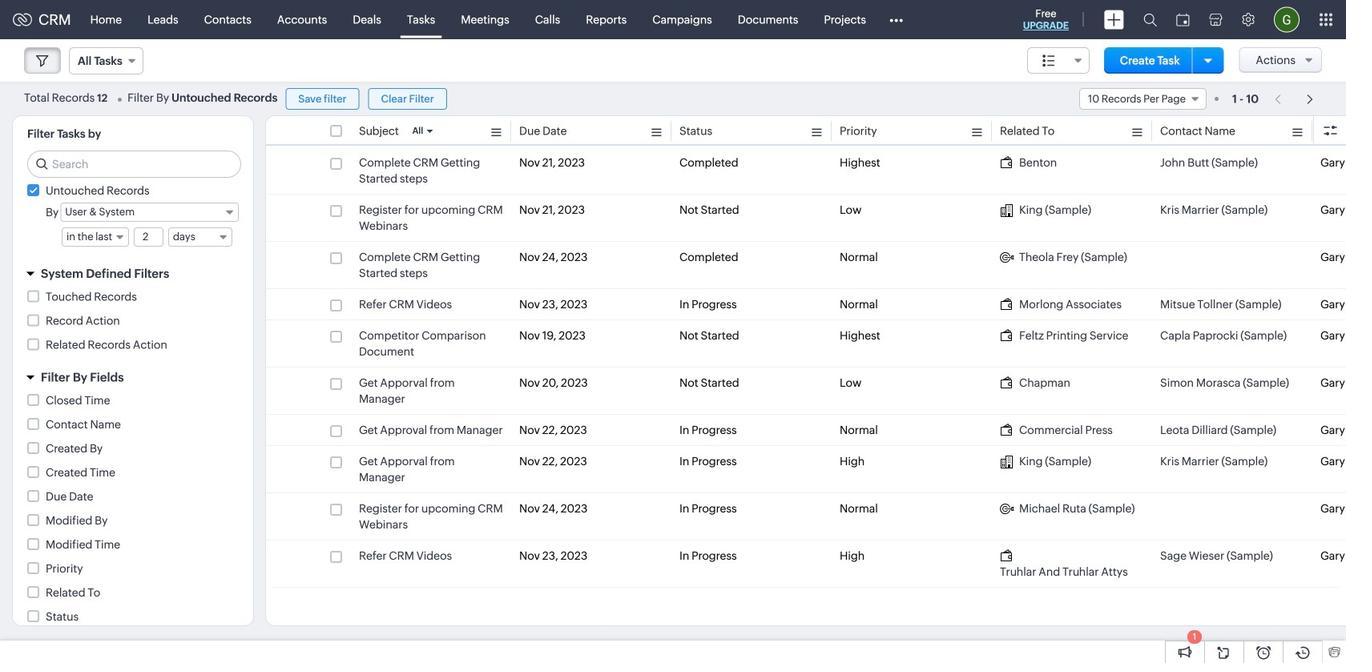 Task type: locate. For each thing, give the bounding box(es) containing it.
calendar image
[[1177, 13, 1191, 26]]

row group
[[266, 148, 1347, 588]]

None text field
[[135, 228, 163, 246]]

Other Modules field
[[879, 7, 914, 32]]

logo image
[[13, 13, 32, 26]]

None field
[[69, 47, 143, 75], [1028, 47, 1090, 74], [1080, 88, 1207, 110], [60, 203, 239, 222], [62, 228, 129, 247], [168, 228, 232, 247], [69, 47, 143, 75], [1080, 88, 1207, 110], [60, 203, 239, 222], [62, 228, 129, 247], [168, 228, 232, 247]]

search element
[[1134, 0, 1167, 39]]



Task type: describe. For each thing, give the bounding box(es) containing it.
create menu image
[[1105, 10, 1125, 29]]

Search text field
[[28, 152, 241, 177]]

search image
[[1144, 13, 1158, 26]]

none field size
[[1028, 47, 1090, 74]]

profile image
[[1275, 7, 1300, 32]]

profile element
[[1265, 0, 1310, 39]]

create menu element
[[1095, 0, 1134, 39]]

size image
[[1043, 54, 1056, 68]]



Task type: vqa. For each thing, say whether or not it's contained in the screenshot.
of in the The It'S Time To Have Fun When You Get Things Done! A Gamification Solution Is The Way To Facilitate The Increase Of Employees' Engagement.
no



